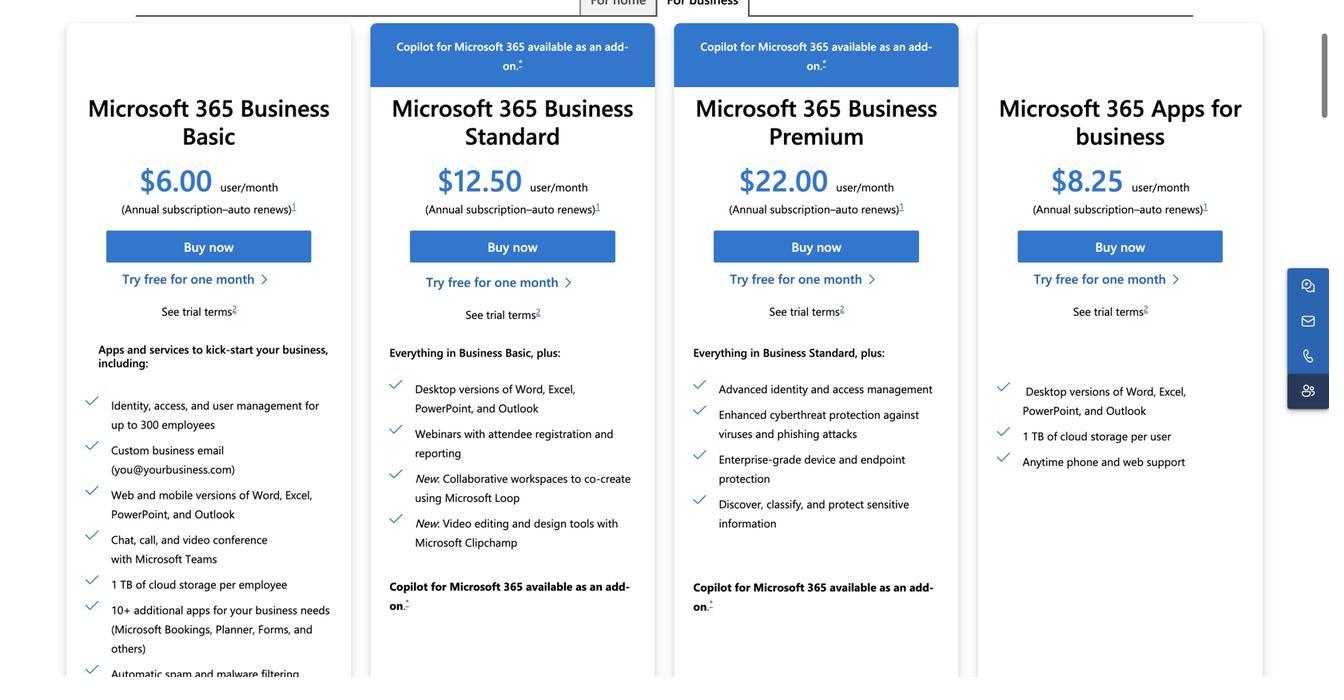 Task type: describe. For each thing, give the bounding box(es) containing it.
reporting
[[415, 445, 462, 460]]

see for third buy now link from right
[[466, 307, 483, 322]]

apps inside 'apps and services to kick-start your business, including:'
[[98, 342, 124, 357]]

call,
[[140, 532, 158, 547]]

identity, access, and user management for up to 300 employees
[[111, 398, 319, 432]]

1 vertical spatial user
[[1151, 429, 1172, 444]]

2 link for fourth buy now link from the left
[[1144, 303, 1149, 314]]

co-
[[585, 471, 601, 486]]

and down the mobile
[[173, 507, 192, 522]]

try free for one month for the 2 link corresponding to 1st buy now link
[[122, 270, 255, 287]]

and up 1 tb of cloud storage per user
[[1085, 403, 1104, 418]]

outlook inside web and mobile versions of word, excel, powerpoint, and outlook
[[195, 507, 235, 522]]

user/month for $12.50
[[530, 180, 588, 194]]

support
[[1147, 454, 1186, 469]]

see for 1st buy now link
[[162, 304, 179, 319]]

bookings,
[[165, 622, 213, 637]]

try free for one month link for the 2 link corresponding to 1st buy now link
[[122, 269, 276, 288]]

copilot for microsoft 365 available as an add- on for reporting
[[390, 579, 630, 613]]

storage for employee
[[179, 577, 216, 592]]

microsoft 365 apps for business
[[1000, 92, 1242, 151]]

and up attendee
[[477, 401, 496, 415]]

start
[[230, 342, 253, 357]]

custom business email (you@yourbusiness.com)
[[111, 443, 235, 477]]

terms for 3rd buy now link
[[812, 304, 840, 319]]

standard
[[465, 119, 561, 151]]

anytime
[[1023, 454, 1064, 469]]

word, inside web and mobile versions of word, excel, powerpoint, and outlook
[[252, 488, 282, 502]]

now for the 2 link associated with fourth buy now link from the left
[[1121, 238, 1146, 255]]

webinars
[[415, 426, 462, 441]]

workspaces
[[511, 471, 568, 486]]

your inside 'apps and services to kick-start your business, including:'
[[256, 342, 280, 357]]

: for collaborative
[[438, 471, 440, 486]]

1 for $8.25
[[1204, 200, 1208, 211]]

tools
[[570, 516, 594, 531]]

$12.50 user/month (annual subscription–auto renews) 1
[[425, 160, 600, 216]]

including:
[[98, 355, 148, 370]]

basic
[[182, 119, 235, 151]]

try for 3rd buy now link
[[730, 270, 749, 287]]

everything in business basic, plus:
[[390, 345, 561, 360]]

using
[[415, 490, 442, 505]]

1 horizontal spatial outlook
[[499, 401, 539, 415]]

design
[[534, 516, 567, 531]]

$22.00
[[739, 160, 829, 199]]

1 on. from the left
[[503, 58, 519, 73]]

try for third buy now link from right
[[426, 273, 445, 290]]

2 link for third buy now link from right
[[536, 306, 541, 317]]

of up anytime
[[1048, 429, 1058, 444]]

business inside the 10+ additional apps for your business needs (microsoft bookings, planner, forms, and others)
[[256, 603, 298, 618]]

chat, call, and video conference with microsoft teams
[[111, 532, 268, 566]]

month for fourth buy now link from the left
[[1128, 270, 1167, 287]]

and left access
[[811, 381, 830, 396]]

. for webinars with attendee registration and reporting
[[403, 598, 406, 613]]

management for access
[[868, 381, 933, 396]]

try free for one month link for 3rd buy now link's the 2 link
[[730, 269, 884, 288]]

2 horizontal spatial powerpoint,
[[1023, 403, 1082, 418]]

custom
[[111, 443, 149, 458]]

renews) for $12.50
[[558, 202, 596, 216]]

business for basic
[[240, 92, 330, 123]]

2 horizontal spatial word,
[[1127, 384, 1157, 399]]

additional
[[134, 603, 183, 618]]

with microsoft
[[111, 552, 182, 566]]

month for third buy now link from right
[[520, 273, 559, 290]]

subscription–auto for $8.25
[[1075, 202, 1163, 216]]

per for employee
[[220, 577, 236, 592]]

buy for third buy now link from right
[[488, 238, 510, 255]]

apps
[[187, 603, 210, 618]]

365 inside microsoft 365 business premium
[[803, 92, 842, 123]]

and inside chat, call, and video conference with microsoft teams
[[161, 532, 180, 547]]

microsoft inside : video editing and design tools with microsoft clipchamp
[[415, 535, 462, 550]]

for inside microsoft 365 apps for business
[[1212, 92, 1242, 123]]

up
[[111, 417, 124, 432]]

1 horizontal spatial desktop versions of word, excel, powerpoint, and outlook
[[1023, 384, 1187, 418]]

: video editing and design tools with microsoft clipchamp
[[415, 516, 618, 550]]

365 inside microsoft 365 business standard
[[499, 92, 538, 123]]

$6.00
[[139, 160, 212, 199]]

to inside the identity, access, and user management for up to 300 employees
[[127, 417, 138, 432]]

. for enhanced cyberthreat protection against viruses and phishing attacks
[[707, 599, 710, 614]]

viruses
[[719, 426, 753, 441]]

services
[[150, 342, 189, 357]]

employee
[[239, 577, 287, 592]]

create
[[601, 471, 631, 486]]

1 horizontal spatial powerpoint,
[[415, 401, 474, 415]]

microsoft inside microsoft 365 business premium
[[696, 92, 797, 123]]

10+ additional apps for your business needs (microsoft bookings, planner, forms, and others)
[[111, 603, 330, 656]]

buy for 3rd buy now link
[[792, 238, 814, 255]]

: collaborative workspaces to co-create using microsoft loop
[[415, 471, 631, 505]]

1 tb of cloud storage per user
[[1023, 429, 1172, 444]]

buy now for the 2 link related to third buy now link from right
[[488, 238, 538, 255]]

business inside microsoft 365 apps for business
[[1076, 119, 1166, 151]]

device
[[805, 452, 836, 467]]

storage for user
[[1091, 429, 1129, 444]]

enhanced
[[719, 407, 767, 422]]

classify,
[[767, 497, 804, 511]]

premium
[[769, 119, 865, 151]]

2 for 3rd buy now link's the 2 link
[[840, 303, 845, 314]]

discover, classify, and protect sensitive information
[[719, 497, 910, 531]]

apps and services to kick-start your business, including:
[[98, 342, 328, 370]]

enterprise-grade device and endpoint protection
[[719, 452, 906, 486]]

basic,
[[506, 345, 534, 360]]

web
[[111, 488, 134, 502]]

see trial terms 2 for the 2 link associated with fourth buy now link from the left
[[1074, 303, 1149, 319]]

in for desktop
[[447, 345, 456, 360]]

(you@yourbusiness.com)
[[111, 462, 235, 477]]

$6.00 user/month (annual subscription–auto renews) 1
[[121, 160, 296, 216]]

others)
[[111, 641, 146, 656]]

microsoft 365 business basic
[[88, 92, 330, 151]]

management for user
[[237, 398, 302, 413]]

2 buy now link from the left
[[410, 231, 616, 263]]

2 link for 3rd buy now link
[[840, 303, 845, 314]]

mobile
[[159, 488, 193, 502]]

free for third buy now link from right
[[448, 273, 471, 290]]

collaborative
[[443, 471, 508, 486]]

0 horizontal spatial desktop
[[415, 381, 456, 396]]

standard,
[[810, 345, 858, 360]]

see trial terms 2 for the 2 link related to third buy now link from right
[[466, 306, 541, 322]]

email
[[197, 443, 224, 458]]

free for fourth buy now link from the left
[[1056, 270, 1079, 287]]

employees
[[162, 417, 215, 432]]

and left web
[[1102, 454, 1121, 469]]

everything for everything in business basic, plus:
[[390, 345, 444, 360]]

access,
[[154, 398, 188, 413]]

see trial terms 2 for the 2 link corresponding to 1st buy now link
[[162, 303, 237, 319]]

2 horizontal spatial versions
[[1070, 384, 1111, 399]]

see for fourth buy now link from the left
[[1074, 304, 1091, 319]]

10+
[[111, 603, 131, 618]]

webinars with attendee registration and reporting
[[415, 426, 614, 460]]

teams
[[185, 552, 217, 566]]

365 inside microsoft 365 business basic
[[195, 92, 234, 123]]

chat,
[[111, 532, 136, 547]]

$8.25 user/month (annual subscription–auto renews) 1
[[1033, 160, 1208, 216]]

buy now for the 2 link associated with fourth buy now link from the left
[[1096, 238, 1146, 255]]

1 link for $8.25
[[1204, 200, 1208, 211]]

endpoint
[[861, 452, 906, 467]]

new for : video editing and design tools with microsoft clipchamp
[[415, 516, 438, 531]]

1 for $22.00
[[900, 200, 904, 211]]

2 for the 2 link corresponding to 1st buy now link
[[232, 303, 237, 314]]

powerpoint, inside web and mobile versions of word, excel, powerpoint, and outlook
[[111, 507, 170, 522]]

new for : collaborative workspaces to co-create using microsoft loop
[[415, 471, 438, 486]]

see for 3rd buy now link
[[770, 304, 787, 319]]

cloud for 1 tb of cloud storage per user
[[1061, 429, 1088, 444]]

on for enhanced cyberthreat protection against viruses and phishing attacks
[[694, 599, 707, 614]]

: for video
[[438, 516, 440, 531]]

$22.00 user/month (annual subscription–auto renews) 1
[[729, 160, 904, 216]]

discover,
[[719, 497, 764, 511]]

advanced
[[719, 381, 768, 396]]

video
[[443, 516, 472, 531]]

(annual for $12.50
[[425, 202, 463, 216]]

try free for one month link for the 2 link associated with fourth buy now link from the left
[[1034, 269, 1188, 288]]

$12.50
[[438, 160, 522, 199]]

0 horizontal spatial desktop versions of word, excel, powerpoint, and outlook
[[415, 381, 576, 415]]

1 tb of cloud storage per employee
[[111, 577, 287, 592]]

attendee
[[489, 426, 532, 441]]

microsoft 365 business standard
[[392, 92, 634, 151]]

microsoft inside microsoft 365 apps for business
[[1000, 92, 1101, 123]]

protection inside enterprise-grade device and endpoint protection
[[719, 471, 771, 486]]

2 for the 2 link associated with fourth buy now link from the left
[[1144, 303, 1149, 314]]

buy for fourth buy now link from the left
[[1096, 238, 1118, 255]]

copilot for microsoft 365 available as an add- on for and
[[694, 580, 934, 614]]

your inside the 10+ additional apps for your business needs (microsoft bookings, planner, forms, and others)
[[230, 603, 252, 618]]

microsoft 365 business premium
[[696, 92, 938, 151]]

of down basic,
[[503, 381, 513, 396]]

to for using
[[571, 471, 582, 486]]



Task type: vqa. For each thing, say whether or not it's contained in the screenshot.
on
yes



Task type: locate. For each thing, give the bounding box(es) containing it.
0 vertical spatial to
[[192, 342, 203, 357]]

month for 1st buy now link
[[216, 270, 255, 287]]

(annual down $8.25
[[1033, 202, 1071, 216]]

and inside : video editing and design tools with microsoft clipchamp
[[513, 516, 531, 531]]

to inside : collaborative workspaces to co-create using microsoft loop
[[571, 471, 582, 486]]

enhanced cyberthreat protection against viruses and phishing attacks
[[719, 407, 920, 441]]

new up using
[[415, 471, 438, 486]]

0 vertical spatial business
[[1076, 119, 1166, 151]]

* link
[[519, 57, 523, 68], [823, 57, 827, 68], [406, 597, 409, 608], [710, 597, 713, 609]]

(annual down $6.00
[[121, 202, 159, 216]]

try free for one month link for the 2 link related to third buy now link from right
[[426, 272, 580, 292]]

try for 1st buy now link
[[122, 270, 141, 287]]

user up support
[[1151, 429, 1172, 444]]

4 (annual from the left
[[1033, 202, 1071, 216]]

300
[[141, 417, 159, 432]]

1 horizontal spatial excel,
[[549, 381, 576, 396]]

per for user
[[1132, 429, 1148, 444]]

desktop versions of word, excel, powerpoint, and outlook
[[415, 381, 576, 415], [1023, 384, 1187, 418]]

everything in business standard, plus:
[[694, 345, 885, 360]]

0 horizontal spatial protection
[[719, 471, 771, 486]]

buy now for 3rd buy now link's the 2 link
[[792, 238, 842, 255]]

new down using
[[415, 516, 438, 531]]

see trial terms 2 for 3rd buy now link's the 2 link
[[770, 303, 845, 319]]

subscription–auto for $22.00
[[771, 202, 859, 216]]

desktop versions of word, excel, powerpoint, and outlook up 1 tb of cloud storage per user
[[1023, 384, 1187, 418]]

user/month inside $22.00 user/month (annual subscription–auto renews) 1
[[837, 180, 895, 194]]

excel,
[[549, 381, 576, 396], [1160, 384, 1187, 399], [285, 488, 312, 502]]

buy now down $12.50 user/month (annual subscription–auto renews) 1
[[488, 238, 538, 255]]

2 renews) from the left
[[558, 202, 596, 216]]

grade
[[773, 452, 802, 467]]

add-
[[605, 39, 629, 54], [909, 39, 933, 54], [606, 579, 630, 594], [910, 580, 934, 594]]

1 horizontal spatial . *
[[707, 597, 713, 614]]

tb up anytime
[[1032, 429, 1045, 444]]

advanced identity and access management
[[719, 381, 933, 396]]

buy down $12.50 user/month (annual subscription–auto renews) 1
[[488, 238, 510, 255]]

0 horizontal spatial business
[[152, 443, 194, 458]]

renews) inside $12.50 user/month (annual subscription–auto renews) 1
[[558, 202, 596, 216]]

powerpoint, up the webinars at the bottom left of the page
[[415, 401, 474, 415]]

(annual down $12.50
[[425, 202, 463, 216]]

phone
[[1067, 454, 1099, 469]]

user/month for $8.25
[[1133, 180, 1190, 194]]

1 horizontal spatial copilot for microsoft 365 available as an add- on.
[[701, 39, 933, 73]]

apps inside microsoft 365 apps for business
[[1152, 92, 1206, 123]]

1 horizontal spatial with
[[598, 516, 618, 531]]

0 horizontal spatial plus:
[[537, 345, 561, 360]]

1 horizontal spatial user
[[1151, 429, 1172, 444]]

1 for $12.50
[[596, 200, 600, 211]]

management up against
[[868, 381, 933, 396]]

one for the 2 link related to third buy now link from right
[[495, 273, 517, 290]]

tb up 10+
[[120, 577, 133, 592]]

2 in from the left
[[751, 345, 760, 360]]

plus: right basic,
[[537, 345, 561, 360]]

business up forms,
[[256, 603, 298, 618]]

1 renews) from the left
[[254, 202, 292, 216]]

buy now down $22.00 user/month (annual subscription–auto renews) 1
[[792, 238, 842, 255]]

subscription–auto for $6.00
[[162, 202, 251, 216]]

2 horizontal spatial business
[[1076, 119, 1166, 151]]

0 vertical spatial with
[[465, 426, 486, 441]]

management down start
[[237, 398, 302, 413]]

management
[[868, 381, 933, 396], [237, 398, 302, 413]]

everything for everything in business standard, plus:
[[694, 345, 748, 360]]

1 horizontal spatial per
[[1132, 429, 1148, 444]]

4 renews) from the left
[[1166, 202, 1204, 216]]

business up (you@yourbusiness.com)
[[152, 443, 194, 458]]

user/month right $8.25
[[1133, 180, 1190, 194]]

and inside the 10+ additional apps for your business needs (microsoft bookings, planner, forms, and others)
[[294, 622, 313, 637]]

word,
[[516, 381, 546, 396], [1127, 384, 1157, 399], [252, 488, 282, 502]]

user/month for $22.00
[[837, 180, 895, 194]]

: inside : video editing and design tools with microsoft clipchamp
[[438, 516, 440, 531]]

buy now for the 2 link corresponding to 1st buy now link
[[184, 238, 234, 255]]

0 horizontal spatial on
[[390, 598, 403, 613]]

user/month down basic
[[221, 180, 278, 194]]

try free for one month for the 2 link associated with fourth buy now link from the left
[[1034, 270, 1167, 287]]

4 now from the left
[[1121, 238, 1146, 255]]

powerpoint, up 1 tb of cloud storage per user
[[1023, 403, 1082, 418]]

1 horizontal spatial copilot for microsoft 365 available as an add- on
[[694, 580, 934, 614]]

3 1 link from the left
[[900, 200, 904, 211]]

1 horizontal spatial protection
[[830, 407, 881, 422]]

try free for one month for 3rd buy now link's the 2 link
[[730, 270, 863, 287]]

1 horizontal spatial versions
[[459, 381, 500, 396]]

and right call, at the left
[[161, 532, 180, 547]]

4 buy now link from the left
[[1018, 231, 1224, 263]]

microsoft inside : collaborative workspaces to co-create using microsoft loop
[[445, 490, 492, 505]]

attacks
[[823, 426, 858, 441]]

2 horizontal spatial outlook
[[1107, 403, 1147, 418]]

buy now link
[[106, 231, 312, 263], [410, 231, 616, 263], [714, 231, 920, 263], [1018, 231, 1224, 263]]

1 inside $6.00 user/month (annual subscription–auto renews) 1
[[292, 200, 296, 211]]

renews) for $6.00
[[254, 202, 292, 216]]

microsoft
[[455, 39, 503, 54], [759, 39, 807, 54], [88, 92, 189, 123], [392, 92, 493, 123], [696, 92, 797, 123], [1000, 92, 1101, 123], [445, 490, 492, 505], [415, 535, 462, 550], [450, 579, 501, 594], [754, 580, 805, 594]]

sensitive
[[868, 497, 910, 511]]

1 horizontal spatial desktop
[[1026, 384, 1067, 399]]

2 vertical spatial business
[[256, 603, 298, 618]]

0 vertical spatial storage
[[1091, 429, 1129, 444]]

1 horizontal spatial cloud
[[1061, 429, 1088, 444]]

now for the 2 link related to third buy now link from right
[[513, 238, 538, 255]]

conference
[[213, 532, 268, 547]]

user/month inside $8.25 user/month (annual subscription–auto renews) 1
[[1133, 180, 1190, 194]]

(microsoft
[[111, 622, 162, 637]]

microsoft inside microsoft 365 business standard
[[392, 92, 493, 123]]

of
[[503, 381, 513, 396], [1114, 384, 1124, 399], [1048, 429, 1058, 444], [239, 488, 249, 502], [136, 577, 146, 592]]

1 vertical spatial management
[[237, 398, 302, 413]]

subscription–auto
[[162, 202, 251, 216], [467, 202, 555, 216], [771, 202, 859, 216], [1075, 202, 1163, 216]]

: inside : collaborative workspaces to co-create using microsoft loop
[[438, 471, 440, 486]]

identity,
[[111, 398, 151, 413]]

2 buy now from the left
[[488, 238, 538, 255]]

and left the design
[[513, 516, 531, 531]]

try free for one month for the 2 link related to third buy now link from right
[[426, 273, 559, 290]]

1 horizontal spatial your
[[256, 342, 280, 357]]

web
[[1124, 454, 1144, 469]]

protection up attacks
[[830, 407, 881, 422]]

available
[[528, 39, 573, 54], [832, 39, 877, 54], [526, 579, 573, 594], [830, 580, 877, 594]]

2 1 link from the left
[[596, 200, 600, 211]]

kick-
[[206, 342, 230, 357]]

user/month for $6.00
[[221, 180, 278, 194]]

with
[[465, 426, 486, 441], [598, 516, 618, 531]]

of up the conference
[[239, 488, 249, 502]]

2 : from the top
[[438, 516, 440, 531]]

0 horizontal spatial .
[[403, 598, 406, 613]]

buy
[[184, 238, 206, 255], [488, 238, 510, 255], [792, 238, 814, 255], [1096, 238, 1118, 255]]

2 horizontal spatial to
[[571, 471, 582, 486]]

0 horizontal spatial excel,
[[285, 488, 312, 502]]

1 vertical spatial your
[[230, 603, 252, 618]]

versions inside web and mobile versions of word, excel, powerpoint, and outlook
[[196, 488, 236, 502]]

1 inside $8.25 user/month (annual subscription–auto renews) 1
[[1204, 200, 1208, 211]]

storage up apps
[[179, 577, 216, 592]]

outlook
[[499, 401, 539, 415], [1107, 403, 1147, 418], [195, 507, 235, 522]]

powerpoint, down web
[[111, 507, 170, 522]]

buy for 1st buy now link
[[184, 238, 206, 255]]

1 for $6.00
[[292, 200, 296, 211]]

registration
[[535, 426, 592, 441]]

1 vertical spatial with
[[598, 516, 618, 531]]

now down $6.00 user/month (annual subscription–auto renews) 1
[[209, 238, 234, 255]]

0 horizontal spatial apps
[[98, 342, 124, 357]]

on. up microsoft 365 business premium
[[807, 58, 823, 73]]

per left employee
[[220, 577, 236, 592]]

4 subscription–auto from the left
[[1075, 202, 1163, 216]]

of down with microsoft on the left of the page
[[136, 577, 146, 592]]

3 now from the left
[[817, 238, 842, 255]]

one for 3rd buy now link's the 2 link
[[799, 270, 821, 287]]

video
[[183, 532, 210, 547]]

0 vertical spatial tb
[[1032, 429, 1045, 444]]

0 horizontal spatial management
[[237, 398, 302, 413]]

plus: for everything in business standard, plus:
[[861, 345, 885, 360]]

buy down $8.25 user/month (annual subscription–auto renews) 1
[[1096, 238, 1118, 255]]

1 plus: from the left
[[537, 345, 561, 360]]

cyberthreat
[[770, 407, 827, 422]]

of inside web and mobile versions of word, excel, powerpoint, and outlook
[[239, 488, 249, 502]]

user up employees
[[213, 398, 234, 413]]

plus: for everything in business basic, plus:
[[537, 345, 561, 360]]

cloud
[[1061, 429, 1088, 444], [149, 577, 176, 592]]

user inside the identity, access, and user management for up to 300 employees
[[213, 398, 234, 413]]

user/month down standard
[[530, 180, 588, 194]]

tb for 1 tb of cloud storage per employee
[[120, 577, 133, 592]]

2 link for 1st buy now link
[[232, 303, 237, 314]]

0 vertical spatial per
[[1132, 429, 1148, 444]]

(annual inside $12.50 user/month (annual subscription–auto renews) 1
[[425, 202, 463, 216]]

needs
[[301, 603, 330, 618]]

plus: right standard,
[[861, 345, 885, 360]]

0 horizontal spatial user
[[213, 398, 234, 413]]

and right the viruses
[[756, 426, 775, 441]]

buy now down $6.00 user/month (annual subscription–auto renews) 1
[[184, 238, 234, 255]]

2 everything from the left
[[694, 345, 748, 360]]

try for fourth buy now link from the left
[[1034, 270, 1053, 287]]

tb for 1 tb of cloud storage per user
[[1032, 429, 1045, 444]]

and
[[127, 342, 147, 357], [811, 381, 830, 396], [191, 398, 210, 413], [477, 401, 496, 415], [1085, 403, 1104, 418], [595, 426, 614, 441], [756, 426, 775, 441], [839, 452, 858, 467], [1102, 454, 1121, 469], [137, 488, 156, 502], [807, 497, 826, 511], [173, 507, 192, 522], [513, 516, 531, 531], [161, 532, 180, 547], [294, 622, 313, 637]]

with left attendee
[[465, 426, 486, 441]]

0 horizontal spatial to
[[127, 417, 138, 432]]

4 buy from the left
[[1096, 238, 1118, 255]]

0 horizontal spatial powerpoint,
[[111, 507, 170, 522]]

2 on. from the left
[[807, 58, 823, 73]]

with inside : video editing and design tools with microsoft clipchamp
[[598, 516, 618, 531]]

subscription–auto inside $12.50 user/month (annual subscription–auto renews) 1
[[467, 202, 555, 216]]

$8.25
[[1052, 160, 1124, 199]]

buy now link down $12.50 user/month (annual subscription–auto renews) 1
[[410, 231, 616, 263]]

0 horizontal spatial outlook
[[195, 507, 235, 522]]

now for 3rd buy now link's the 2 link
[[817, 238, 842, 255]]

web and mobile versions of word, excel, powerpoint, and outlook
[[111, 488, 312, 522]]

word, up 1 tb of cloud storage per user
[[1127, 384, 1157, 399]]

0 vertical spatial user
[[213, 398, 234, 413]]

free for 1st buy now link
[[144, 270, 167, 287]]

2 vertical spatial to
[[571, 471, 582, 486]]

1 horizontal spatial apps
[[1152, 92, 1206, 123]]

365
[[506, 39, 525, 54], [811, 39, 829, 54], [195, 92, 234, 123], [499, 92, 538, 123], [803, 92, 842, 123], [1107, 92, 1146, 123], [504, 579, 523, 594], [808, 580, 827, 594]]

0 vertical spatial apps
[[1152, 92, 1206, 123]]

renews) inside $22.00 user/month (annual subscription–auto renews) 1
[[862, 202, 900, 216]]

free for 3rd buy now link
[[752, 270, 775, 287]]

copilot for microsoft 365 available as an add- on. up microsoft 365 business standard
[[397, 39, 629, 73]]

4 user/month from the left
[[1133, 180, 1190, 194]]

versions right the mobile
[[196, 488, 236, 502]]

: left "video"
[[438, 516, 440, 531]]

terms for 1st buy now link
[[204, 304, 232, 319]]

1 vertical spatial cloud
[[149, 577, 176, 592]]

excel, inside web and mobile versions of word, excel, powerpoint, and outlook
[[285, 488, 312, 502]]

and inside discover, classify, and protect sensitive information
[[807, 497, 826, 511]]

0 vertical spatial protection
[[830, 407, 881, 422]]

and inside the identity, access, and user management for up to 300 employees
[[191, 398, 210, 413]]

1 user/month from the left
[[221, 180, 278, 194]]

and inside the enhanced cyberthreat protection against viruses and phishing attacks
[[756, 426, 775, 441]]

for inside the 10+ additional apps for your business needs (microsoft bookings, planner, forms, and others)
[[213, 603, 227, 618]]

in left basic,
[[447, 345, 456, 360]]

1 inside $12.50 user/month (annual subscription–auto renews) 1
[[596, 200, 600, 211]]

protection inside the enhanced cyberthreat protection against viruses and phishing attacks
[[830, 407, 881, 422]]

3 (annual from the left
[[729, 202, 767, 216]]

business inside microsoft 365 business basic
[[240, 92, 330, 123]]

business inside microsoft 365 business premium
[[848, 92, 938, 123]]

now down $22.00 user/month (annual subscription–auto renews) 1
[[817, 238, 842, 255]]

copilot for microsoft 365 available as an add- on. up microsoft 365 business premium
[[701, 39, 933, 73]]

(annual for $8.25
[[1033, 202, 1071, 216]]

on for webinars with attendee registration and reporting
[[390, 598, 403, 613]]

renews) inside $6.00 user/month (annual subscription–auto renews) 1
[[254, 202, 292, 216]]

anytime phone and web support
[[1023, 454, 1186, 469]]

1 new from the top
[[415, 471, 438, 486]]

1 horizontal spatial in
[[751, 345, 760, 360]]

1 horizontal spatial management
[[868, 381, 933, 396]]

4 1 link from the left
[[1204, 200, 1208, 211]]

of up 1 tb of cloud storage per user
[[1114, 384, 1124, 399]]

storage up anytime phone and web support
[[1091, 429, 1129, 444]]

0 horizontal spatial tb
[[120, 577, 133, 592]]

trial for 3rd buy now link's the 2 link
[[791, 304, 809, 319]]

0 horizontal spatial on.
[[503, 58, 519, 73]]

access
[[833, 381, 865, 396]]

365 inside microsoft 365 apps for business
[[1107, 92, 1146, 123]]

protection
[[830, 407, 881, 422], [719, 471, 771, 486]]

3 user/month from the left
[[837, 180, 895, 194]]

1 vertical spatial new
[[415, 516, 438, 531]]

clipchamp
[[465, 535, 518, 550]]

4 buy now from the left
[[1096, 238, 1146, 255]]

1 link for $22.00
[[900, 200, 904, 211]]

(annual inside $6.00 user/month (annual subscription–auto renews) 1
[[121, 202, 159, 216]]

0 horizontal spatial word,
[[252, 488, 282, 502]]

0 horizontal spatial copilot for microsoft 365 available as an add- on
[[390, 579, 630, 613]]

1 link
[[292, 200, 296, 211], [596, 200, 600, 211], [900, 200, 904, 211], [1204, 200, 1208, 211]]

and right registration
[[595, 426, 614, 441]]

1 everything from the left
[[390, 345, 444, 360]]

see trial terms 2
[[162, 303, 237, 319], [770, 303, 845, 319], [1074, 303, 1149, 319], [466, 306, 541, 322]]

1 vertical spatial tb
[[120, 577, 133, 592]]

2 (annual from the left
[[425, 202, 463, 216]]

renews) for $22.00
[[862, 202, 900, 216]]

(annual for $22.00
[[729, 202, 767, 216]]

now for the 2 link corresponding to 1st buy now link
[[209, 238, 234, 255]]

buy now link down $8.25 user/month (annual subscription–auto renews) 1
[[1018, 231, 1224, 263]]

to left co-
[[571, 471, 582, 486]]

everything
[[390, 345, 444, 360], [694, 345, 748, 360]]

protection down enterprise-
[[719, 471, 771, 486]]

1 in from the left
[[447, 345, 456, 360]]

and inside enterprise-grade device and endpoint protection
[[839, 452, 858, 467]]

0 vertical spatial :
[[438, 471, 440, 486]]

and inside the webinars with attendee registration and reporting
[[595, 426, 614, 441]]

3 buy now link from the left
[[714, 231, 920, 263]]

desktop up 1 tb of cloud storage per user
[[1026, 384, 1067, 399]]

in up the advanced
[[751, 345, 760, 360]]

your
[[256, 342, 280, 357], [230, 603, 252, 618]]

0 horizontal spatial in
[[447, 345, 456, 360]]

to inside 'apps and services to kick-start your business, including:'
[[192, 342, 203, 357]]

1 horizontal spatial .
[[707, 599, 710, 614]]

word, down basic,
[[516, 381, 546, 396]]

and left protect
[[807, 497, 826, 511]]

renews) for $8.25
[[1166, 202, 1204, 216]]

and down needs
[[294, 622, 313, 637]]

0 horizontal spatial storage
[[179, 577, 216, 592]]

2 buy from the left
[[488, 238, 510, 255]]

versions up 1 tb of cloud storage per user
[[1070, 384, 1111, 399]]

1 copilot for microsoft 365 available as an add- on. from the left
[[397, 39, 629, 73]]

cloud up additional
[[149, 577, 176, 592]]

0 vertical spatial your
[[256, 342, 280, 357]]

3 renews) from the left
[[862, 202, 900, 216]]

1 buy now link from the left
[[106, 231, 312, 263]]

phishing
[[778, 426, 820, 441]]

1 inside $22.00 user/month (annual subscription–auto renews) 1
[[900, 200, 904, 211]]

to for your
[[192, 342, 203, 357]]

business,
[[283, 342, 328, 357]]

management inside the identity, access, and user management for up to 300 employees
[[237, 398, 302, 413]]

1 link for $6.00
[[292, 200, 296, 211]]

outlook up video
[[195, 507, 235, 522]]

1 vertical spatial to
[[127, 417, 138, 432]]

2 user/month from the left
[[530, 180, 588, 194]]

subscription–auto down $12.50
[[467, 202, 555, 216]]

1 link for $12.50
[[596, 200, 600, 211]]

(annual inside $22.00 user/month (annual subscription–auto renews) 1
[[729, 202, 767, 216]]

against
[[884, 407, 920, 422]]

buy now down $8.25 user/month (annual subscription–auto renews) 1
[[1096, 238, 1146, 255]]

now down $8.25 user/month (annual subscription–auto renews) 1
[[1121, 238, 1146, 255]]

in for advanced
[[751, 345, 760, 360]]

1 : from the top
[[438, 471, 440, 486]]

0 horizontal spatial your
[[230, 603, 252, 618]]

trial for the 2 link associated with fourth buy now link from the left
[[1095, 304, 1113, 319]]

to right up
[[127, 417, 138, 432]]

user/month down premium
[[837, 180, 895, 194]]

0 vertical spatial management
[[868, 381, 933, 396]]

1 subscription–auto from the left
[[162, 202, 251, 216]]

2 copilot for microsoft 365 available as an add- on. from the left
[[701, 39, 933, 73]]

1 vertical spatial protection
[[719, 471, 771, 486]]

cloud up phone
[[1061, 429, 1088, 444]]

0 horizontal spatial versions
[[196, 488, 236, 502]]

. * for webinars with attendee registration and reporting
[[403, 597, 409, 613]]

user/month inside $6.00 user/month (annual subscription–auto renews) 1
[[221, 180, 278, 194]]

2 horizontal spatial excel,
[[1160, 384, 1187, 399]]

renews) inside $8.25 user/month (annual subscription–auto renews) 1
[[1166, 202, 1204, 216]]

per up web
[[1132, 429, 1148, 444]]

subscription–auto down $6.00
[[162, 202, 251, 216]]

: up using
[[438, 471, 440, 486]]

terms for third buy now link from right
[[508, 307, 536, 322]]

business for standard,
[[763, 345, 807, 360]]

planner,
[[216, 622, 255, 637]]

protect
[[829, 497, 865, 511]]

subscription–auto inside $6.00 user/month (annual subscription–auto renews) 1
[[162, 202, 251, 216]]

2 new from the top
[[415, 516, 438, 531]]

your up planner,
[[230, 603, 252, 618]]

one for the 2 link corresponding to 1st buy now link
[[191, 270, 213, 287]]

buy now link down $22.00 user/month (annual subscription–auto renews) 1
[[714, 231, 920, 263]]

(annual inside $8.25 user/month (annual subscription–auto renews) 1
[[1033, 202, 1071, 216]]

desktop
[[415, 381, 456, 396], [1026, 384, 1067, 399]]

1 vertical spatial apps
[[98, 342, 124, 357]]

1 (annual from the left
[[121, 202, 159, 216]]

subscription–auto for $12.50
[[467, 202, 555, 216]]

1 1 link from the left
[[292, 200, 296, 211]]

now down $12.50 user/month (annual subscription–auto renews) 1
[[513, 238, 538, 255]]

1 horizontal spatial on
[[694, 599, 707, 614]]

1 vertical spatial :
[[438, 516, 440, 531]]

1 horizontal spatial plus:
[[861, 345, 885, 360]]

information
[[719, 516, 777, 531]]

2 subscription–auto from the left
[[467, 202, 555, 216]]

word, up the conference
[[252, 488, 282, 502]]

0 vertical spatial cloud
[[1061, 429, 1088, 444]]

3 subscription–auto from the left
[[771, 202, 859, 216]]

. * for enhanced cyberthreat protection against viruses and phishing attacks
[[707, 597, 713, 614]]

user
[[213, 398, 234, 413], [1151, 429, 1172, 444]]

subscription–auto down $8.25
[[1075, 202, 1163, 216]]

trial
[[182, 304, 201, 319], [791, 304, 809, 319], [1095, 304, 1113, 319], [487, 307, 505, 322]]

0 horizontal spatial cloud
[[149, 577, 176, 592]]

versions down 'everything in business basic, plus:'
[[459, 381, 500, 396]]

1 vertical spatial per
[[220, 577, 236, 592]]

renews)
[[254, 202, 292, 216], [558, 202, 596, 216], [862, 202, 900, 216], [1166, 202, 1204, 216]]

and up employees
[[191, 398, 210, 413]]

1 horizontal spatial on.
[[807, 58, 823, 73]]

subscription–auto inside $22.00 user/month (annual subscription–auto renews) 1
[[771, 202, 859, 216]]

and right web
[[137, 488, 156, 502]]

see
[[162, 304, 179, 319], [770, 304, 787, 319], [1074, 304, 1091, 319], [466, 307, 483, 322]]

desktop versions of word, excel, powerpoint, and outlook up attendee
[[415, 381, 576, 415]]

buy down $6.00 user/month (annual subscription–auto renews) 1
[[184, 238, 206, 255]]

with right tools
[[598, 516, 618, 531]]

1 buy from the left
[[184, 238, 206, 255]]

loop
[[495, 490, 520, 505]]

subscription–auto down $22.00
[[771, 202, 859, 216]]

1 horizontal spatial business
[[256, 603, 298, 618]]

cloud for 1 tb of cloud storage per employee
[[149, 577, 176, 592]]

1 horizontal spatial word,
[[516, 381, 546, 396]]

one for the 2 link associated with fourth buy now link from the left
[[1103, 270, 1125, 287]]

an
[[590, 39, 602, 54], [894, 39, 906, 54], [590, 579, 603, 594], [894, 580, 907, 594]]

business for basic,
[[459, 345, 503, 360]]

business inside microsoft 365 business standard
[[544, 92, 634, 123]]

0 horizontal spatial per
[[220, 577, 236, 592]]

microsoft inside microsoft 365 business basic
[[88, 92, 189, 123]]

and down attacks
[[839, 452, 858, 467]]

0 horizontal spatial . *
[[403, 597, 409, 613]]

business inside custom business email (you@yourbusiness.com)
[[152, 443, 194, 458]]

on.
[[503, 58, 519, 73], [807, 58, 823, 73]]

business up $8.25 user/month (annual subscription–auto renews) 1
[[1076, 119, 1166, 151]]

outlook up attendee
[[499, 401, 539, 415]]

0 vertical spatial new
[[415, 471, 438, 486]]

1 vertical spatial storage
[[179, 577, 216, 592]]

for inside the identity, access, and user management for up to 300 employees
[[305, 398, 319, 413]]

2 now from the left
[[513, 238, 538, 255]]

editing
[[475, 516, 509, 531]]

user/month inside $12.50 user/month (annual subscription–auto renews) 1
[[530, 180, 588, 194]]

to left kick-
[[192, 342, 203, 357]]

buy down $22.00 user/month (annual subscription–auto renews) 1
[[792, 238, 814, 255]]

apps
[[1152, 92, 1206, 123], [98, 342, 124, 357]]

for
[[437, 39, 452, 54], [741, 39, 756, 54], [1212, 92, 1242, 123], [170, 270, 187, 287], [778, 270, 795, 287], [1082, 270, 1099, 287], [474, 273, 491, 290], [305, 398, 319, 413], [431, 579, 447, 594], [735, 580, 751, 594], [213, 603, 227, 618]]

outlook up 1 tb of cloud storage per user
[[1107, 403, 1147, 418]]

business for standard
[[544, 92, 634, 123]]

1
[[292, 200, 296, 211], [596, 200, 600, 211], [900, 200, 904, 211], [1204, 200, 1208, 211], [1023, 429, 1029, 444], [111, 577, 117, 592]]

1 buy now from the left
[[184, 238, 234, 255]]

1 horizontal spatial tb
[[1032, 429, 1045, 444]]

subscription–auto inside $8.25 user/month (annual subscription–auto renews) 1
[[1075, 202, 1163, 216]]

0 horizontal spatial everything
[[390, 345, 444, 360]]

buy now link down $6.00 user/month (annual subscription–auto renews) 1
[[106, 231, 312, 263]]

2 for the 2 link related to third buy now link from right
[[536, 306, 541, 317]]

1 horizontal spatial to
[[192, 342, 203, 357]]

0 horizontal spatial copilot for microsoft 365 available as an add- on.
[[397, 39, 629, 73]]

terms for fourth buy now link from the left
[[1116, 304, 1144, 319]]

2 plus: from the left
[[861, 345, 885, 360]]

with inside the webinars with attendee registration and reporting
[[465, 426, 486, 441]]

on. up microsoft 365 business standard
[[503, 58, 519, 73]]

1 now from the left
[[209, 238, 234, 255]]

3 buy now from the left
[[792, 238, 842, 255]]

your right start
[[256, 342, 280, 357]]

1 horizontal spatial storage
[[1091, 429, 1129, 444]]

powerpoint,
[[415, 401, 474, 415], [1023, 403, 1082, 418], [111, 507, 170, 522]]

desktop up the webinars at the bottom left of the page
[[415, 381, 456, 396]]

try
[[122, 270, 141, 287], [730, 270, 749, 287], [1034, 270, 1053, 287], [426, 273, 445, 290]]

and inside 'apps and services to kick-start your business, including:'
[[127, 342, 147, 357]]

3 buy from the left
[[792, 238, 814, 255]]

0 horizontal spatial with
[[465, 426, 486, 441]]

enterprise-
[[719, 452, 773, 467]]

business for premium
[[848, 92, 938, 123]]

(annual down $22.00
[[729, 202, 767, 216]]

1 vertical spatial business
[[152, 443, 194, 458]]

1 horizontal spatial everything
[[694, 345, 748, 360]]

and left "services"
[[127, 342, 147, 357]]

trial for the 2 link related to third buy now link from right
[[487, 307, 505, 322]]

:
[[438, 471, 440, 486], [438, 516, 440, 531]]



